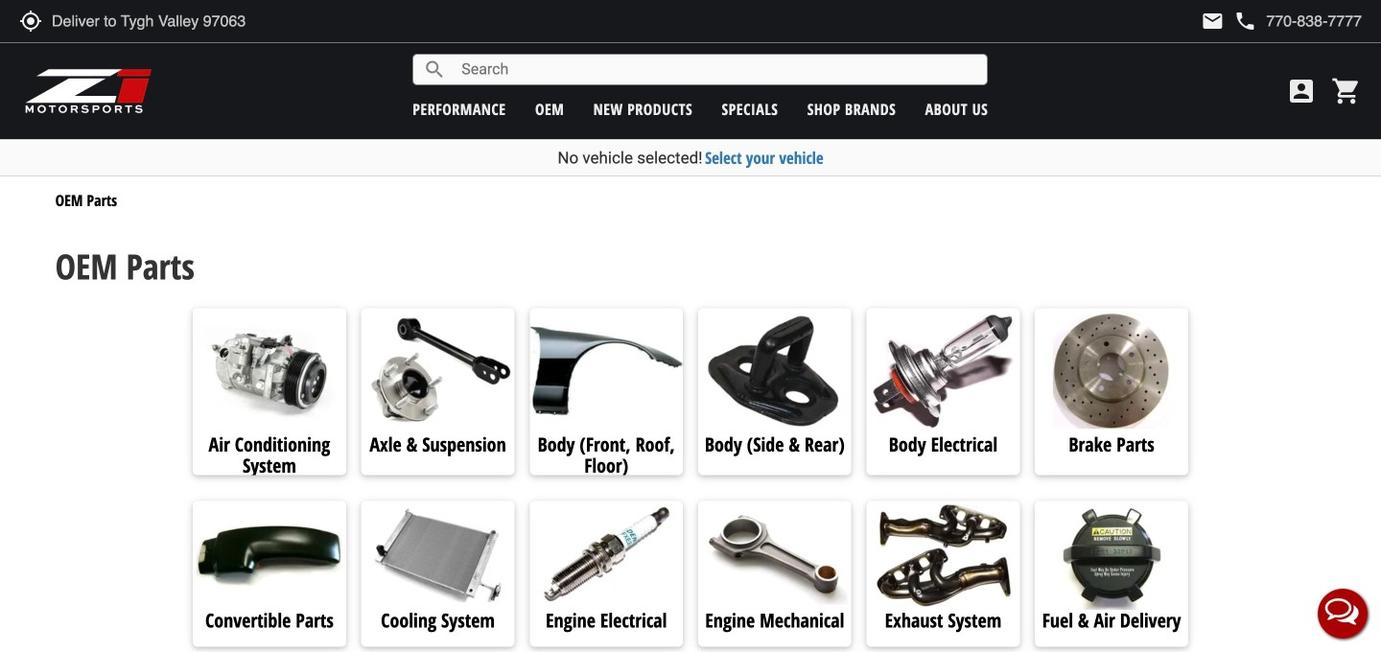 Task type: vqa. For each thing, say whether or not it's contained in the screenshot.
topmost Show
no



Task type: locate. For each thing, give the bounding box(es) containing it.
z1 motorsports logo image
[[24, 67, 153, 115]]



Task type: describe. For each thing, give the bounding box(es) containing it.
Search search field
[[446, 55, 987, 84]]



